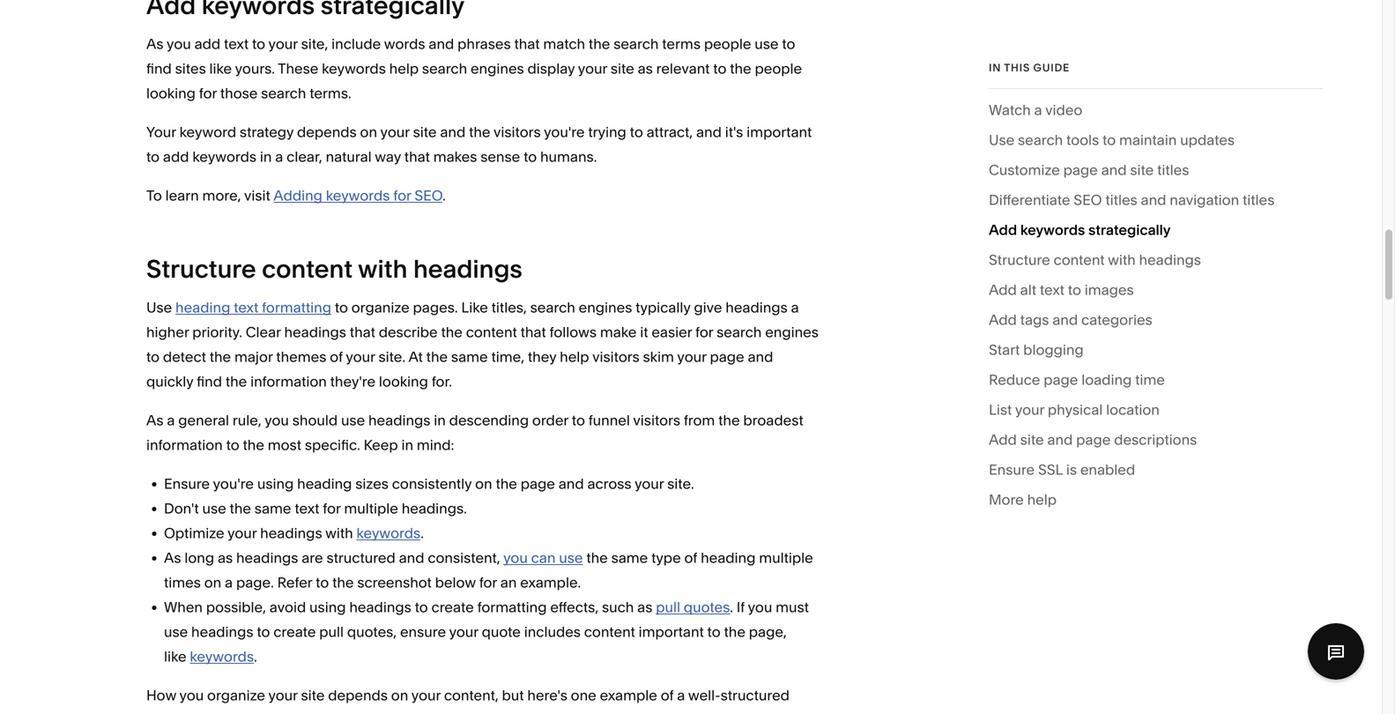 Task type: locate. For each thing, give the bounding box(es) containing it.
0 horizontal spatial help
[[389, 60, 419, 77]]

of inside how you organize your site depends on your content, but here's one example of a well-structured page:
[[661, 687, 674, 704]]

in down strategy
[[260, 148, 272, 165]]

page inside to organize pages. like titles, search engines typically give headings a higher priority. clear headings that describe the content that follows make it easier for search engines to detect the major themes of your site. at the same time, they help visitors skim your page and quickly find the information they're looking for.
[[710, 348, 745, 365]]

ensure up don't
[[164, 475, 210, 492]]

0 vertical spatial using
[[257, 475, 294, 492]]

0 horizontal spatial with
[[325, 524, 353, 542]]

looking
[[146, 85, 196, 102], [379, 373, 428, 390]]

with down strategically
[[1108, 251, 1136, 268]]

visitors inside 'your keyword strategy depends on your site and the visitors you're trying to attract, and it's important to add keywords in a clear, natural way that makes sense to humans.'
[[494, 123, 541, 141]]

0 vertical spatial find
[[146, 60, 172, 77]]

start
[[989, 341, 1020, 358]]

2 horizontal spatial with
[[1108, 251, 1136, 268]]

possible,
[[206, 599, 266, 616]]

1 vertical spatial pull
[[319, 623, 344, 640]]

1 vertical spatial same
[[255, 500, 291, 517]]

2 add from the top
[[989, 281, 1017, 298]]

find
[[146, 60, 172, 77], [197, 373, 222, 390]]

2 horizontal spatial of
[[685, 549, 697, 566]]

across
[[587, 475, 632, 492]]

. inside . if you must use headings to create pull quotes, ensure your quote includes content important to the page, like
[[730, 599, 733, 616]]

1 horizontal spatial keywords link
[[357, 524, 421, 542]]

clear
[[246, 323, 281, 341]]

page inside customize page and site titles link
[[1064, 161, 1098, 178]]

search down 'give'
[[717, 323, 762, 341]]

but
[[502, 687, 524, 704]]

on down long
[[204, 574, 221, 591]]

information down themes
[[250, 373, 327, 390]]

seo down makes
[[415, 187, 443, 204]]

for up are
[[323, 500, 341, 517]]

like inside as you add text to your site, include words and phrases that match the search terms people use to find sites like yours. these keywords help search engines display your site as relevant to the people looking for those search terms.
[[209, 60, 232, 77]]

on inside ensure you're using heading sizes consistently on the page and across your site. don't use the same text for multiple headings. optimize your headings with keywords .
[[475, 475, 492, 492]]

depends inside how you organize your site depends on your content, but here's one example of a well-structured page:
[[328, 687, 388, 704]]

content,
[[444, 687, 499, 704]]

type
[[652, 549, 681, 566]]

1 vertical spatial add
[[163, 148, 189, 165]]

0 vertical spatial multiple
[[344, 500, 398, 517]]

and up strategically
[[1141, 191, 1167, 208]]

for inside ensure you're using heading sizes consistently on the page and across your site. don't use the same text for multiple headings. optimize your headings with keywords .
[[323, 500, 341, 517]]

search
[[614, 35, 659, 52], [422, 60, 467, 77], [261, 85, 306, 102], [1018, 131, 1063, 148], [530, 299, 575, 316], [717, 323, 762, 341]]

add keywords strategically
[[989, 221, 1171, 238]]

create inside . if you must use headings to create pull quotes, ensure your quote includes content important to the page, like
[[273, 623, 316, 640]]

visitors inside to organize pages. like titles, search engines typically give headings a higher priority. clear headings that describe the content that follows make it easier for search engines to detect the major themes of your site. at the same time, they help visitors skim your page and quickly find the information they're looking for.
[[592, 348, 640, 365]]

page.
[[236, 574, 274, 591]]

page inside reduce page loading time link
[[1044, 371, 1078, 388]]

2 horizontal spatial same
[[611, 549, 648, 566]]

keyword
[[179, 123, 236, 141]]

text
[[224, 35, 249, 52], [1040, 281, 1065, 298], [234, 299, 259, 316], [295, 500, 319, 517]]

use for use heading text formatting
[[146, 299, 172, 316]]

and up broadest
[[748, 348, 773, 365]]

as
[[638, 60, 653, 77], [218, 549, 233, 566], [637, 599, 653, 616]]

1 vertical spatial as
[[146, 412, 164, 429]]

1 vertical spatial create
[[273, 623, 316, 640]]

to
[[146, 187, 162, 204]]

1 horizontal spatial organize
[[352, 299, 410, 316]]

site. inside ensure you're using heading sizes consistently on the page and across your site. don't use the same text for multiple headings. optimize your headings with keywords .
[[667, 475, 694, 492]]

site. inside to organize pages. like titles, search engines typically give headings a higher priority. clear headings that describe the content that follows make it easier for search engines to detect the major themes of your site. at the same time, they help visitors skim your page and quickly find the information they're looking for.
[[379, 348, 406, 365]]

watch
[[989, 101, 1031, 119]]

text up are
[[295, 500, 319, 517]]

that right way
[[404, 148, 430, 165]]

and inside as you add text to your site, include words and phrases that match the search terms people use to find sites like yours. these keywords help search engines display your site as relevant to the people looking for those search terms.
[[429, 35, 454, 52]]

in right keep
[[401, 436, 413, 453]]

add site and page descriptions link
[[989, 427, 1197, 457]]

adding
[[274, 187, 323, 204]]

multiple inside the same type of heading multiple times on a page. refer to the screenshot below for an example.
[[759, 549, 813, 566]]

in
[[989, 61, 1002, 74]]

a inside the same type of heading multiple times on a page. refer to the screenshot below for an example.
[[225, 574, 233, 591]]

as a general rule, you should use headings in descending order to funnel visitors from the broadest information to the most specific. keep in mind:
[[146, 412, 804, 453]]

information down general
[[146, 436, 223, 453]]

find left "sites"
[[146, 60, 172, 77]]

to inside the same type of heading multiple times on a page. refer to the screenshot below for an example.
[[316, 574, 329, 591]]

rule,
[[233, 412, 262, 429]]

using down most
[[257, 475, 294, 492]]

use right terms
[[755, 35, 779, 52]]

the inside 'your keyword strategy depends on your site and the visitors you're trying to attract, and it's important to add keywords in a clear, natural way that makes sense to humans.'
[[469, 123, 491, 141]]

words
[[384, 35, 425, 52]]

as for as a general rule, you should use headings in descending order to funnel visitors from the broadest information to the most specific. keep in mind:
[[146, 412, 164, 429]]

2 vertical spatial same
[[611, 549, 648, 566]]

sizes
[[355, 475, 389, 492]]

0 horizontal spatial find
[[146, 60, 172, 77]]

0 horizontal spatial structure
[[146, 254, 256, 284]]

organize up the describe
[[352, 299, 410, 316]]

0 vertical spatial as
[[638, 60, 653, 77]]

use up higher
[[146, 299, 172, 316]]

1 add from the top
[[989, 221, 1017, 238]]

more,
[[202, 187, 241, 204]]

clear,
[[287, 148, 322, 165]]

site. left at
[[379, 348, 406, 365]]

visitors down make
[[592, 348, 640, 365]]

consistently
[[392, 475, 472, 492]]

formatting
[[262, 299, 331, 316], [477, 599, 547, 616]]

structured
[[327, 549, 396, 566], [721, 687, 790, 704]]

help inside as you add text to your site, include words and phrases that match the search terms people use to find sites like yours. these keywords help search engines display your site as relevant to the people looking for those search terms.
[[389, 60, 419, 77]]

and down use search tools to maintain updates link
[[1102, 161, 1127, 178]]

in up mind: at the left
[[434, 412, 446, 429]]

2 vertical spatial engines
[[765, 323, 819, 341]]

1 horizontal spatial multiple
[[759, 549, 813, 566]]

search left terms
[[614, 35, 659, 52]]

as right such
[[637, 599, 653, 616]]

the down the as a general rule, you should use headings in descending order to funnel visitors from the broadest information to the most specific. keep in mind:
[[496, 475, 517, 492]]

titles right navigation
[[1243, 191, 1275, 208]]

add alt text to images link
[[989, 278, 1134, 308]]

ensure for ensure you're using heading sizes consistently on the page and across your site. don't use the same text for multiple headings. optimize your headings with keywords .
[[164, 475, 210, 492]]

seo down customize page and site titles link
[[1074, 191, 1102, 208]]

heading up priority.
[[175, 299, 230, 316]]

heading up if
[[701, 549, 756, 566]]

you up "sites"
[[167, 35, 191, 52]]

the inside . if you must use headings to create pull quotes, ensure your quote includes content important to the page, like
[[724, 623, 746, 640]]

way
[[375, 148, 401, 165]]

keywords inside 'link'
[[1021, 221, 1085, 238]]

0 horizontal spatial organize
[[207, 687, 265, 704]]

you inside the as a general rule, you should use headings in descending order to funnel visitors from the broadest information to the most specific. keep in mind:
[[265, 412, 289, 429]]

1 vertical spatial people
[[755, 60, 802, 77]]

0 vertical spatial like
[[209, 60, 232, 77]]

1 vertical spatial site.
[[667, 475, 694, 492]]

1 vertical spatial using
[[309, 599, 346, 616]]

add down your
[[163, 148, 189, 165]]

keywords down 'differentiate'
[[1021, 221, 1085, 238]]

0 vertical spatial site.
[[379, 348, 406, 365]]

0 horizontal spatial ensure
[[164, 475, 210, 492]]

as
[[146, 35, 164, 52], [146, 412, 164, 429], [164, 549, 181, 566]]

0 vertical spatial help
[[389, 60, 419, 77]]

add inside add keywords strategically 'link'
[[989, 221, 1017, 238]]

2 vertical spatial visitors
[[633, 412, 681, 429]]

quote
[[482, 623, 521, 640]]

as for as you add text to your site, include words and phrases that match the search terms people use to find sites like yours. these keywords help search engines display your site as relevant to the people looking for those search terms.
[[146, 35, 164, 52]]

when
[[164, 599, 203, 616]]

1 horizontal spatial heading
[[297, 475, 352, 492]]

same
[[451, 348, 488, 365], [255, 500, 291, 517], [611, 549, 648, 566]]

add left alt
[[989, 281, 1017, 298]]

priority.
[[192, 323, 242, 341]]

multiple inside ensure you're using heading sizes consistently on the page and across your site. don't use the same text for multiple headings. optimize your headings with keywords .
[[344, 500, 398, 517]]

the right at
[[426, 348, 448, 365]]

0 horizontal spatial formatting
[[262, 299, 331, 316]]

create
[[432, 599, 474, 616], [273, 623, 316, 640]]

1 horizontal spatial people
[[755, 60, 802, 77]]

use inside as you add text to your site, include words and phrases that match the search terms people use to find sites like yours. these keywords help search engines display your site as relevant to the people looking for those search terms.
[[755, 35, 779, 52]]

to organize pages. like titles, search engines typically give headings a higher priority. clear headings that describe the content that follows make it easier for search engines to detect the major themes of your site. at the same time, they help visitors skim your page and quickly find the information they're looking for.
[[146, 299, 819, 390]]

as inside as you add text to your site, include words and phrases that match the search terms people use to find sites like yours. these keywords help search engines display your site as relevant to the people looking for those search terms.
[[146, 35, 164, 52]]

2 horizontal spatial engines
[[765, 323, 819, 341]]

multiple down sizes
[[344, 500, 398, 517]]

important right "it's"
[[747, 123, 812, 141]]

as inside the as a general rule, you should use headings in descending order to funnel visitors from the broadest information to the most specific. keep in mind:
[[146, 412, 164, 429]]

search down these
[[261, 85, 306, 102]]

your
[[146, 123, 176, 141]]

using inside ensure you're using heading sizes consistently on the page and across your site. don't use the same text for multiple headings. optimize your headings with keywords .
[[257, 475, 294, 492]]

looking down at
[[379, 373, 428, 390]]

0 horizontal spatial of
[[330, 348, 343, 365]]

0 horizontal spatial multiple
[[344, 500, 398, 517]]

1 vertical spatial visitors
[[592, 348, 640, 365]]

1 vertical spatial heading
[[297, 475, 352, 492]]

structure content with headings
[[989, 251, 1201, 268], [146, 254, 523, 284]]

keywords down keyword
[[192, 148, 257, 165]]

0 vertical spatial add
[[194, 35, 221, 52]]

if
[[737, 599, 745, 616]]

0 horizontal spatial add
[[163, 148, 189, 165]]

1 vertical spatial information
[[146, 436, 223, 453]]

site. down from
[[667, 475, 694, 492]]

0 vertical spatial structured
[[327, 549, 396, 566]]

1 horizontal spatial find
[[197, 373, 222, 390]]

you inside as you add text to your site, include words and phrases that match the search terms people use to find sites like yours. these keywords help search engines display your site as relevant to the people looking for those search terms.
[[167, 35, 191, 52]]

2 vertical spatial help
[[1027, 491, 1057, 508]]

a right 'give'
[[791, 299, 799, 316]]

for down 'give'
[[696, 323, 713, 341]]

like inside . if you must use headings to create pull quotes, ensure your quote includes content important to the page, like
[[164, 648, 187, 665]]

you're inside ensure you're using heading sizes consistently on the page and across your site. don't use the same text for multiple headings. optimize your headings with keywords .
[[213, 475, 254, 492]]

ensure ssl is enabled link
[[989, 457, 1136, 487]]

and right words in the top left of the page
[[429, 35, 454, 52]]

use inside the as a general rule, you should use headings in descending order to funnel visitors from the broadest information to the most specific. keep in mind:
[[341, 412, 365, 429]]

1 vertical spatial of
[[685, 549, 697, 566]]

and left "it's"
[[696, 123, 722, 141]]

structure content with headings down add keywords strategically 'link'
[[989, 251, 1201, 268]]

more help
[[989, 491, 1057, 508]]

content up heading text formatting link
[[262, 254, 353, 284]]

content down such
[[584, 623, 635, 640]]

keywords inside ensure you're using heading sizes consistently on the page and across your site. don't use the same text for multiple headings. optimize your headings with keywords .
[[357, 524, 421, 542]]

a left video
[[1035, 101, 1042, 119]]

use heading text formatting
[[146, 299, 331, 316]]

ensure
[[400, 623, 446, 640]]

1 horizontal spatial ensure
[[989, 461, 1035, 478]]

0 vertical spatial visitors
[[494, 123, 541, 141]]

can
[[531, 549, 556, 566]]

the
[[589, 35, 610, 52], [730, 60, 752, 77], [469, 123, 491, 141], [441, 323, 463, 341], [210, 348, 231, 365], [426, 348, 448, 365], [226, 373, 247, 390], [719, 412, 740, 429], [243, 436, 264, 453], [496, 475, 517, 492], [230, 500, 251, 517], [586, 549, 608, 566], [332, 574, 354, 591], [724, 623, 746, 640]]

heading inside ensure you're using heading sizes consistently on the page and across your site. don't use the same text for multiple headings. optimize your headings with keywords .
[[297, 475, 352, 492]]

same inside ensure you're using heading sizes consistently on the page and across your site. don't use the same text for multiple headings. optimize your headings with keywords .
[[255, 500, 291, 517]]

0 vertical spatial information
[[250, 373, 327, 390]]

your
[[268, 35, 298, 52], [578, 60, 607, 77], [380, 123, 410, 141], [346, 348, 375, 365], [677, 348, 707, 365], [1015, 401, 1045, 418], [635, 475, 664, 492], [228, 524, 257, 542], [449, 623, 478, 640], [268, 687, 298, 704], [411, 687, 441, 704]]

organize
[[352, 299, 410, 316], [207, 687, 265, 704]]

add up start
[[989, 311, 1017, 328]]

content down add keywords strategically 'link'
[[1054, 251, 1105, 268]]

heading
[[175, 299, 230, 316], [297, 475, 352, 492], [701, 549, 756, 566]]

add for add keywords strategically
[[989, 221, 1017, 238]]

search inside use search tools to maintain updates link
[[1018, 131, 1063, 148]]

1 horizontal spatial looking
[[379, 373, 428, 390]]

heading down specific.
[[297, 475, 352, 492]]

headings up the keywords .
[[191, 623, 253, 640]]

1 vertical spatial you're
[[213, 475, 254, 492]]

add inside add site and page descriptions link
[[989, 431, 1017, 448]]

1 horizontal spatial formatting
[[477, 599, 547, 616]]

yours.
[[235, 60, 275, 77]]

with up the describe
[[358, 254, 408, 284]]

sense
[[481, 148, 520, 165]]

0 horizontal spatial in
[[260, 148, 272, 165]]

visit
[[244, 187, 270, 204]]

quotes,
[[347, 623, 397, 640]]

formatting up the clear
[[262, 299, 331, 316]]

2 horizontal spatial help
[[1027, 491, 1057, 508]]

important inside . if you must use headings to create pull quotes, ensure your quote includes content important to the page, like
[[639, 623, 704, 640]]

list your physical location
[[989, 401, 1160, 418]]

as inside as you add text to your site, include words and phrases that match the search terms people use to find sites like yours. these keywords help search engines display your site as relevant to the people looking for those search terms.
[[638, 60, 653, 77]]

keywords up as long as headings are structured and consistent, you can use
[[357, 524, 421, 542]]

structure up "use heading text formatting"
[[146, 254, 256, 284]]

structure up alt
[[989, 251, 1051, 268]]

2 horizontal spatial in
[[434, 412, 446, 429]]

of left the well-
[[661, 687, 674, 704]]

add inside add alt text to images link
[[989, 281, 1017, 298]]

0 horizontal spatial looking
[[146, 85, 196, 102]]

0 vertical spatial organize
[[352, 299, 410, 316]]

1 horizontal spatial important
[[747, 123, 812, 141]]

0 horizontal spatial using
[[257, 475, 294, 492]]

depends down quotes,
[[328, 687, 388, 704]]

you're
[[544, 123, 585, 141], [213, 475, 254, 492]]

1 horizontal spatial like
[[209, 60, 232, 77]]

1 horizontal spatial engines
[[579, 299, 632, 316]]

you're up humans.
[[544, 123, 585, 141]]

on up way
[[360, 123, 377, 141]]

headings up are
[[260, 524, 322, 542]]

a
[[1035, 101, 1042, 119], [275, 148, 283, 165], [791, 299, 799, 316], [167, 412, 175, 429], [225, 574, 233, 591], [677, 687, 685, 704]]

0 vertical spatial create
[[432, 599, 474, 616]]

site.
[[379, 348, 406, 365], [667, 475, 694, 492]]

use right can
[[559, 549, 583, 566]]

that up they
[[521, 323, 546, 341]]

the right match
[[589, 35, 610, 52]]

2 vertical spatial in
[[401, 436, 413, 453]]

4 add from the top
[[989, 431, 1017, 448]]

add inside add tags and categories link
[[989, 311, 1017, 328]]

use down when at left bottom
[[164, 623, 188, 640]]

they
[[528, 348, 557, 365]]

below
[[435, 574, 476, 591]]

with up as long as headings are structured and consistent, you can use
[[325, 524, 353, 542]]

1 horizontal spatial structured
[[721, 687, 790, 704]]

use inside ensure you're using heading sizes consistently on the page and across your site. don't use the same text for multiple headings. optimize your headings with keywords .
[[202, 500, 226, 517]]

0 vertical spatial in
[[260, 148, 272, 165]]

start blogging
[[989, 341, 1084, 358]]

structure content with headings link
[[989, 248, 1201, 278]]

a up possible,
[[225, 574, 233, 591]]

important down pull quotes link
[[639, 623, 704, 640]]

3 add from the top
[[989, 311, 1017, 328]]

0 horizontal spatial important
[[639, 623, 704, 640]]

important inside 'your keyword strategy depends on your site and the visitors you're trying to attract, and it's important to add keywords in a clear, natural way that makes sense to humans.'
[[747, 123, 812, 141]]

1 vertical spatial important
[[639, 623, 704, 640]]

the up sense
[[469, 123, 491, 141]]

0 horizontal spatial information
[[146, 436, 223, 453]]

0 horizontal spatial use
[[146, 299, 172, 316]]

1 horizontal spatial same
[[451, 348, 488, 365]]

use inside use search tools to maintain updates link
[[989, 131, 1015, 148]]

structured down page,
[[721, 687, 790, 704]]

0 horizontal spatial engines
[[471, 60, 524, 77]]

site inside as you add text to your site, include words and phrases that match the search terms people use to find sites like yours. these keywords help search engines display your site as relevant to the people looking for those search terms.
[[611, 60, 634, 77]]

multiple
[[344, 500, 398, 517], [759, 549, 813, 566]]

1 vertical spatial looking
[[379, 373, 428, 390]]

1 horizontal spatial structure
[[989, 251, 1051, 268]]

same down most
[[255, 500, 291, 517]]

like up how
[[164, 648, 187, 665]]

keywords inside 'your keyword strategy depends on your site and the visitors you're trying to attract, and it's important to add keywords in a clear, natural way that makes sense to humans.'
[[192, 148, 257, 165]]

text inside as you add text to your site, include words and phrases that match the search terms people use to find sites like yours. these keywords help search engines display your site as relevant to the people looking for those search terms.
[[224, 35, 249, 52]]

visitors inside the as a general rule, you should use headings in descending order to funnel visitors from the broadest information to the most specific. keep in mind:
[[633, 412, 681, 429]]

0 vertical spatial as
[[146, 35, 164, 52]]

formatting down an
[[477, 599, 547, 616]]

1 horizontal spatial in
[[401, 436, 413, 453]]

that inside 'your keyword strategy depends on your site and the visitors you're trying to attract, and it's important to add keywords in a clear, natural way that makes sense to humans.'
[[404, 148, 430, 165]]

to learn more, visit adding keywords for seo .
[[146, 187, 446, 204]]

pull quotes link
[[656, 599, 730, 616]]

1 horizontal spatial seo
[[1074, 191, 1102, 208]]

for left an
[[479, 574, 497, 591]]

1 horizontal spatial pull
[[656, 599, 681, 616]]

terms.
[[310, 85, 351, 102]]

reduce
[[989, 371, 1041, 388]]

0 horizontal spatial you're
[[213, 475, 254, 492]]

a left the well-
[[677, 687, 685, 704]]

1 vertical spatial help
[[560, 348, 589, 365]]

you're up 'optimize'
[[213, 475, 254, 492]]

your inside 'your keyword strategy depends on your site and the visitors you're trying to attract, and it's important to add keywords in a clear, natural way that makes sense to humans.'
[[380, 123, 410, 141]]

0 vertical spatial important
[[747, 123, 812, 141]]

headings right 'give'
[[726, 299, 788, 316]]

page down tools
[[1064, 161, 1098, 178]]

screenshot
[[357, 574, 432, 591]]

order
[[532, 412, 569, 429]]

and inside to organize pages. like titles, search engines typically give headings a higher priority. clear headings that describe the content that follows make it easier for search engines to detect the major themes of your site. at the same time, they help visitors skim your page and quickly find the information they're looking for.
[[748, 348, 773, 365]]

that inside as you add text to your site, include words and phrases that match the search terms people use to find sites like yours. these keywords help search engines display your site as relevant to the people looking for those search terms.
[[514, 35, 540, 52]]

depends
[[297, 123, 357, 141], [328, 687, 388, 704]]

keywords down include
[[322, 60, 386, 77]]

using
[[257, 475, 294, 492], [309, 599, 346, 616]]

0 vertical spatial use
[[989, 131, 1015, 148]]

the right from
[[719, 412, 740, 429]]

and up ensure ssl is enabled
[[1048, 431, 1073, 448]]

1 horizontal spatial site.
[[667, 475, 694, 492]]

of right type
[[685, 549, 697, 566]]

0 horizontal spatial site.
[[379, 348, 406, 365]]

example.
[[520, 574, 581, 591]]

0 horizontal spatial pull
[[319, 623, 344, 640]]

0 vertical spatial depends
[[297, 123, 357, 141]]

0 vertical spatial of
[[330, 348, 343, 365]]

keywords down natural
[[326, 187, 390, 204]]

ensure inside 'ensure ssl is enabled' link
[[989, 461, 1035, 478]]

1 horizontal spatial of
[[661, 687, 674, 704]]

1 vertical spatial use
[[146, 299, 172, 316]]

your keyword strategy depends on your site and the visitors you're trying to attract, and it's important to add keywords in a clear, natural way that makes sense to humans.
[[146, 123, 812, 165]]

visitors left from
[[633, 412, 681, 429]]

add inside as you add text to your site, include words and phrases that match the search terms people use to find sites like yours. these keywords help search engines display your site as relevant to the people looking for those search terms.
[[194, 35, 221, 52]]

ensure inside ensure you're using heading sizes consistently on the page and across your site. don't use the same text for multiple headings. optimize your headings with keywords .
[[164, 475, 210, 492]]

a left general
[[167, 412, 175, 429]]

your inside . if you must use headings to create pull quotes, ensure your quote includes content important to the page, like
[[449, 623, 478, 640]]

create down below
[[432, 599, 474, 616]]

navigation
[[1170, 191, 1240, 208]]

pull inside . if you must use headings to create pull quotes, ensure your quote includes content important to the page, like
[[319, 623, 344, 640]]



Task type: vqa. For each thing, say whether or not it's contained in the screenshot.
left multiple
yes



Task type: describe. For each thing, give the bounding box(es) containing it.
of inside to organize pages. like titles, search engines typically give headings a higher priority. clear headings that describe the content that follows make it easier for search engines to detect the major themes of your site. at the same time, they help visitors skim your page and quickly find the information they're looking for.
[[330, 348, 343, 365]]

looking inside as you add text to your site, include words and phrases that match the search terms people use to find sites like yours. these keywords help search engines display your site as relevant to the people looking for those search terms.
[[146, 85, 196, 102]]

display
[[528, 60, 575, 77]]

headings inside . if you must use headings to create pull quotes, ensure your quote includes content important to the page, like
[[191, 623, 253, 640]]

heading text formatting link
[[175, 299, 331, 316]]

add site and page descriptions
[[989, 431, 1197, 448]]

content inside . if you must use headings to create pull quotes, ensure your quote includes content important to the page, like
[[584, 623, 635, 640]]

text inside ensure you're using heading sizes consistently on the page and across your site. don't use the same text for multiple headings. optimize your headings with keywords .
[[295, 500, 319, 517]]

times
[[164, 574, 201, 591]]

0 vertical spatial keywords link
[[357, 524, 421, 542]]

consistent,
[[428, 549, 500, 566]]

reduce page loading time link
[[989, 368, 1165, 398]]

search down phrases
[[422, 60, 467, 77]]

use search tools to maintain updates link
[[989, 128, 1235, 158]]

how you organize your site depends on your content, but here's one example of a well-structured page:
[[146, 687, 790, 714]]

the down rule,
[[243, 436, 264, 453]]

for.
[[432, 373, 452, 390]]

headings up page. at the bottom of page
[[236, 549, 298, 566]]

an
[[501, 574, 517, 591]]

information inside the as a general rule, you should use headings in descending order to funnel visitors from the broadest information to the most specific. keep in mind:
[[146, 436, 223, 453]]

0 horizontal spatial people
[[704, 35, 751, 52]]

add alt text to images
[[989, 281, 1134, 298]]

like
[[461, 299, 488, 316]]

don't
[[164, 500, 199, 517]]

add for add alt text to images
[[989, 281, 1017, 298]]

a inside to organize pages. like titles, search engines typically give headings a higher priority. clear headings that describe the content that follows make it easier for search engines to detect the major themes of your site. at the same time, they help visitors skim your page and quickly find the information they're looking for.
[[791, 299, 799, 316]]

on inside the same type of heading multiple times on a page. refer to the screenshot below for an example.
[[204, 574, 221, 591]]

terms
[[662, 35, 701, 52]]

major
[[234, 348, 273, 365]]

information inside to organize pages. like titles, search engines typically give headings a higher priority. clear headings that describe the content that follows make it easier for search engines to detect the major themes of your site. at the same time, they help visitors skim your page and quickly find the information they're looking for.
[[250, 373, 327, 390]]

one
[[571, 687, 597, 704]]

help inside to organize pages. like titles, search engines typically give headings a higher priority. clear headings that describe the content that follows make it easier for search engines to detect the major themes of your site. at the same time, they help visitors skim your page and quickly find the information they're looking for.
[[560, 348, 589, 365]]

categories
[[1082, 311, 1153, 328]]

a inside 'your keyword strategy depends on your site and the visitors you're trying to attract, and it's important to add keywords in a clear, natural way that makes sense to humans.'
[[275, 148, 283, 165]]

text right alt
[[1040, 281, 1065, 298]]

in inside 'your keyword strategy depends on your site and the visitors you're trying to attract, and it's important to add keywords in a clear, natural way that makes sense to humans.'
[[260, 148, 272, 165]]

headings down strategically
[[1139, 251, 1201, 268]]

for down way
[[393, 187, 411, 204]]

headings inside ensure you're using heading sizes consistently on the page and across your site. don't use the same text for multiple headings. optimize your headings with keywords .
[[260, 524, 322, 542]]

headings up themes
[[284, 323, 346, 341]]

tags
[[1021, 311, 1049, 328]]

site,
[[301, 35, 328, 52]]

relevant
[[656, 60, 710, 77]]

you can use link
[[503, 549, 583, 566]]

for inside the same type of heading multiple times on a page. refer to the screenshot below for an example.
[[479, 574, 497, 591]]

you up an
[[503, 549, 528, 566]]

includes
[[524, 623, 581, 640]]

and up screenshot
[[399, 549, 424, 566]]

keywords .
[[190, 648, 257, 665]]

must
[[776, 599, 809, 616]]

and up makes
[[440, 123, 466, 141]]

1 horizontal spatial titles
[[1158, 161, 1190, 178]]

0 horizontal spatial heading
[[175, 299, 230, 316]]

and inside ensure you're using heading sizes consistently on the page and across your site. don't use the same text for multiple headings. optimize your headings with keywords .
[[559, 475, 584, 492]]

2 vertical spatial as
[[164, 549, 181, 566]]

broadest
[[743, 412, 804, 429]]

optimize
[[164, 524, 224, 542]]

search up the follows
[[530, 299, 575, 316]]

site inside how you organize your site depends on your content, but here's one example of a well-structured page:
[[301, 687, 325, 704]]

sites
[[175, 60, 206, 77]]

1 horizontal spatial with
[[358, 254, 408, 284]]

add tags and categories
[[989, 311, 1153, 328]]

add for add tags and categories
[[989, 311, 1017, 328]]

looking inside to organize pages. like titles, search engines typically give headings a higher priority. clear headings that describe the content that follows make it easier for search engines to detect the major themes of your site. at the same time, they help visitors skim your page and quickly find the information they're looking for.
[[379, 373, 428, 390]]

structured inside how you organize your site depends on your content, but here's one example of a well-structured page:
[[721, 687, 790, 704]]

text up the clear
[[234, 299, 259, 316]]

use inside . if you must use headings to create pull quotes, ensure your quote includes content important to the page, like
[[164, 623, 188, 640]]

ensure you're using heading sizes consistently on the page and across your site. don't use the same text for multiple headings. optimize your headings with keywords .
[[164, 475, 694, 542]]

1 horizontal spatial create
[[432, 599, 474, 616]]

the down as long as headings are structured and consistent, you can use
[[332, 574, 354, 591]]

for inside to organize pages. like titles, search engines typically give headings a higher priority. clear headings that describe the content that follows make it easier for search engines to detect the major themes of your site. at the same time, they help visitors skim your page and quickly find the information they're looking for.
[[696, 323, 713, 341]]

those
[[220, 85, 258, 102]]

site inside 'your keyword strategy depends on your site and the visitors you're trying to attract, and it's important to add keywords in a clear, natural way that makes sense to humans.'
[[413, 123, 437, 141]]

blogging
[[1024, 341, 1084, 358]]

they're
[[330, 373, 376, 390]]

start blogging link
[[989, 338, 1084, 368]]

more
[[989, 491, 1024, 508]]

organize inside to organize pages. like titles, search engines typically give headings a higher priority. clear headings that describe the content that follows make it easier for search engines to detect the major themes of your site. at the same time, they help visitors skim your page and quickly find the information they're looking for.
[[352, 299, 410, 316]]

you inside how you organize your site depends on your content, but here's one example of a well-structured page:
[[179, 687, 204, 704]]

in this guide
[[989, 61, 1070, 74]]

include
[[332, 35, 381, 52]]

1 vertical spatial formatting
[[477, 599, 547, 616]]

0 horizontal spatial structure content with headings
[[146, 254, 523, 284]]

the down major
[[226, 373, 247, 390]]

such
[[602, 599, 634, 616]]

on inside 'your keyword strategy depends on your site and the visitors you're trying to attract, and it's important to add keywords in a clear, natural way that makes sense to humans.'
[[360, 123, 377, 141]]

engines inside as you add text to your site, include words and phrases that match the search terms people use to find sites like yours. these keywords help search engines display your site as relevant to the people looking for those search terms.
[[471, 60, 524, 77]]

add inside 'your keyword strategy depends on your site and the visitors you're trying to attract, and it's important to add keywords in a clear, natural way that makes sense to humans.'
[[163, 148, 189, 165]]

the right relevant
[[730, 60, 752, 77]]

from
[[684, 412, 715, 429]]

the down priority.
[[210, 348, 231, 365]]

organize inside how you organize your site depends on your content, but here's one example of a well-structured page:
[[207, 687, 265, 704]]

page inside ensure you're using heading sizes consistently on the page and across your site. don't use the same text for multiple headings. optimize your headings with keywords .
[[521, 475, 555, 492]]

updates
[[1180, 131, 1235, 148]]

depends inside 'your keyword strategy depends on your site and the visitors you're trying to attract, and it's important to add keywords in a clear, natural way that makes sense to humans.'
[[297, 123, 357, 141]]

themes
[[276, 348, 326, 365]]

refer
[[277, 574, 312, 591]]

the up such
[[586, 549, 608, 566]]

is
[[1066, 461, 1077, 478]]

time,
[[491, 348, 525, 365]]

higher
[[146, 323, 189, 341]]

0 vertical spatial pull
[[656, 599, 681, 616]]

enabled
[[1081, 461, 1136, 478]]

quotes
[[684, 599, 730, 616]]

. down makes
[[443, 187, 446, 204]]

guide
[[1034, 61, 1070, 74]]

reduce page loading time
[[989, 371, 1165, 388]]

customize page and site titles
[[989, 161, 1190, 178]]

physical
[[1048, 401, 1103, 418]]

on inside how you organize your site depends on your content, but here's one example of a well-structured page:
[[391, 687, 408, 704]]

add keywords strategically link
[[989, 218, 1171, 248]]

find inside as you add text to your site, include words and phrases that match the search terms people use to find sites like yours. these keywords help search engines display your site as relevant to the people looking for those search terms.
[[146, 60, 172, 77]]

you inside . if you must use headings to create pull quotes, ensure your quote includes content important to the page, like
[[748, 599, 772, 616]]

location
[[1106, 401, 1160, 418]]

. if you must use headings to create pull quotes, ensure your quote includes content important to the page, like
[[164, 599, 809, 665]]

when possible, avoid using headings to create formatting effects, such as pull quotes
[[164, 599, 730, 616]]

watch a video link
[[989, 98, 1083, 128]]

this
[[1004, 61, 1030, 74]]

and down add alt text to images link
[[1053, 311, 1078, 328]]

find inside to organize pages. like titles, search engines typically give headings a higher priority. clear headings that describe the content that follows make it easier for search engines to detect the major themes of your site. at the same time, they help visitors skim your page and quickly find the information they're looking for.
[[197, 373, 222, 390]]

0 horizontal spatial titles
[[1106, 191, 1138, 208]]

headings up quotes,
[[349, 599, 411, 616]]

for inside as you add text to your site, include words and phrases that match the search terms people use to find sites like yours. these keywords help search engines display your site as relevant to the people looking for those search terms.
[[199, 85, 217, 102]]

a inside how you organize your site depends on your content, but here's one example of a well-structured page:
[[677, 687, 685, 704]]

typically
[[636, 299, 691, 316]]

skim
[[643, 348, 674, 365]]

video
[[1046, 101, 1083, 119]]

headings up like
[[413, 254, 523, 284]]

keywords inside as you add text to your site, include words and phrases that match the search terms people use to find sites like yours. these keywords help search engines display your site as relevant to the people looking for those search terms.
[[322, 60, 386, 77]]

attract,
[[647, 123, 693, 141]]

should
[[292, 412, 338, 429]]

. inside ensure you're using heading sizes consistently on the page and across your site. don't use the same text for multiple headings. optimize your headings with keywords .
[[421, 524, 424, 542]]

the right don't
[[230, 500, 251, 517]]

the down pages.
[[441, 323, 463, 341]]

phrases
[[458, 35, 511, 52]]

that left the describe
[[350, 323, 375, 341]]

ensure for ensure ssl is enabled
[[989, 461, 1035, 478]]

with inside structure content with headings link
[[1108, 251, 1136, 268]]

1 vertical spatial as
[[218, 549, 233, 566]]

you're inside 'your keyword strategy depends on your site and the visitors you're trying to attract, and it's important to add keywords in a clear, natural way that makes sense to humans.'
[[544, 123, 585, 141]]

page inside add site and page descriptions link
[[1076, 431, 1111, 448]]

are
[[302, 549, 323, 566]]

0 horizontal spatial seo
[[415, 187, 443, 204]]

make
[[600, 323, 637, 341]]

learn
[[165, 187, 199, 204]]

add tags and categories link
[[989, 308, 1153, 338]]

makes
[[433, 148, 477, 165]]

of inside the same type of heading multiple times on a page. refer to the screenshot below for an example.
[[685, 549, 697, 566]]

humans.
[[540, 148, 597, 165]]

here's
[[528, 687, 568, 704]]

add for add site and page descriptions
[[989, 431, 1017, 448]]

descending
[[449, 412, 529, 429]]

content inside to organize pages. like titles, search engines typically give headings a higher priority. clear headings that describe the content that follows make it easier for search engines to detect the major themes of your site. at the same time, they help visitors skim your page and quickly find the information they're looking for.
[[466, 323, 517, 341]]

specific.
[[305, 436, 360, 453]]

2 vertical spatial as
[[637, 599, 653, 616]]

a inside the as a general rule, you should use headings in descending order to funnel visitors from the broadest information to the most specific. keep in mind:
[[167, 412, 175, 429]]

0 vertical spatial formatting
[[262, 299, 331, 316]]

list your physical location link
[[989, 398, 1160, 427]]

keywords down possible,
[[190, 648, 254, 665]]

with inside ensure you're using heading sizes consistently on the page and across your site. don't use the same text for multiple headings. optimize your headings with keywords .
[[325, 524, 353, 542]]

ensure ssl is enabled
[[989, 461, 1136, 478]]

1 horizontal spatial structure content with headings
[[989, 251, 1201, 268]]

same inside the same type of heading multiple times on a page. refer to the screenshot below for an example.
[[611, 549, 648, 566]]

2 horizontal spatial titles
[[1243, 191, 1275, 208]]

how
[[146, 687, 176, 704]]

customize
[[989, 161, 1060, 178]]

same inside to organize pages. like titles, search engines typically give headings a higher priority. clear headings that describe the content that follows make it easier for search engines to detect the major themes of your site. at the same time, they help visitors skim your page and quickly find the information they're looking for.
[[451, 348, 488, 365]]

give
[[694, 299, 722, 316]]

use for use search tools to maintain updates
[[989, 131, 1015, 148]]

. down possible,
[[254, 648, 257, 665]]

headings inside the as a general rule, you should use headings in descending order to funnel visitors from the broadest information to the most specific. keep in mind:
[[368, 412, 431, 429]]

funnel
[[589, 412, 630, 429]]

1 vertical spatial keywords link
[[190, 648, 254, 665]]

heading inside the same type of heading multiple times on a page. refer to the screenshot below for an example.
[[701, 549, 756, 566]]

these
[[278, 60, 319, 77]]

1 vertical spatial engines
[[579, 299, 632, 316]]



